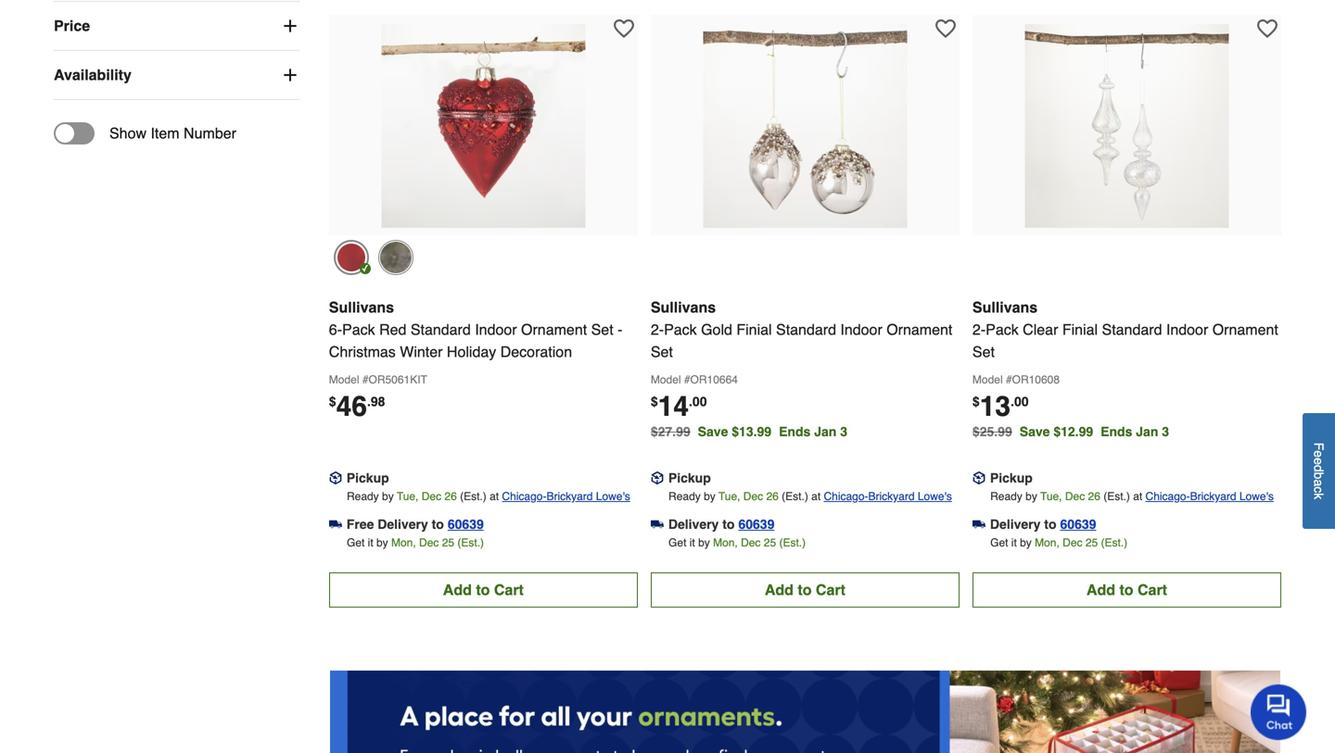 Task type: locate. For each thing, give the bounding box(es) containing it.
ends jan 3 element right "$12.99"
[[1101, 425, 1177, 439]]

chicago-brickyard lowe's button for 1st 60639 button from right
[[1146, 488, 1274, 506]]

3 model from the left
[[973, 374, 1003, 387]]

.00
[[689, 394, 707, 409], [1011, 394, 1029, 409]]

2 horizontal spatial indoor
[[1166, 321, 1209, 338]]

2 sullivans from the left
[[651, 299, 716, 316]]

pack left clear
[[986, 321, 1019, 338]]

# up $ 13 .00
[[1006, 374, 1012, 387]]

truck filled image
[[651, 518, 664, 531], [973, 518, 986, 531]]

delivery
[[378, 517, 428, 532], [668, 517, 719, 532], [990, 517, 1041, 532]]

.00 down model # or10608
[[1011, 394, 1029, 409]]

2 ornament from the left
[[887, 321, 953, 338]]

2 horizontal spatial brickyard
[[1190, 490, 1237, 503]]

standard inside sullivans 2-pack gold finial standard indoor ornament set
[[776, 321, 836, 338]]

ends
[[779, 425, 811, 439], [1101, 425, 1133, 439]]

3 $ from the left
[[973, 394, 980, 409]]

save
[[698, 425, 728, 439], [1020, 425, 1050, 439]]

1 add to cart from the left
[[443, 582, 524, 599]]

2 get it by mon, dec 25 (est.) from the left
[[669, 537, 806, 550]]

2 .00 from the left
[[1011, 394, 1029, 409]]

1 horizontal spatial 2-
[[973, 321, 986, 338]]

ornament for 2-pack gold finial standard indoor ornament set
[[887, 321, 953, 338]]

0 horizontal spatial 3
[[840, 425, 848, 439]]

-
[[618, 321, 623, 338]]

heart outline image
[[935, 18, 956, 39], [1257, 18, 1278, 39]]

ends for 14
[[779, 425, 811, 439]]

2 ready by tue, dec 26 (est.) at chicago-brickyard lowe's from the left
[[669, 490, 952, 503]]

2 horizontal spatial standard
[[1102, 321, 1162, 338]]

3 # from the left
[[1006, 374, 1012, 387]]

2 60639 from the left
[[739, 517, 775, 532]]

1 add from the left
[[443, 582, 472, 599]]

2 $ from the left
[[651, 394, 658, 409]]

$ inside $ 14 .00
[[651, 394, 658, 409]]

2 indoor from the left
[[841, 321, 883, 338]]

brickyard
[[547, 490, 593, 503], [868, 490, 915, 503], [1190, 490, 1237, 503]]

0 horizontal spatial finial
[[737, 321, 772, 338]]

1 horizontal spatial jan
[[1136, 425, 1159, 439]]

2 horizontal spatial tue,
[[1040, 490, 1062, 503]]

add to cart button
[[329, 573, 638, 608], [651, 573, 960, 608], [973, 573, 1281, 608]]

26 down savings save $13.99 element
[[766, 490, 779, 503]]

ornament
[[521, 321, 587, 338], [887, 321, 953, 338], [1213, 321, 1279, 338]]

3 chicago- from the left
[[1146, 490, 1190, 503]]

3
[[840, 425, 848, 439], [1162, 425, 1169, 439]]

.00 inside $ 13 .00
[[1011, 394, 1029, 409]]

3 at from the left
[[1133, 490, 1143, 503]]

1 horizontal spatial heart outline image
[[1257, 18, 1278, 39]]

it
[[368, 537, 373, 550], [690, 537, 695, 550], [1011, 537, 1017, 550]]

ready by tue, dec 26 (est.) at chicago-brickyard lowe's up free delivery to 60639
[[347, 490, 630, 503]]

clear
[[1023, 321, 1058, 338]]

3 right $13.99 on the right of page
[[840, 425, 848, 439]]

ends jan 3 element for 14
[[779, 425, 855, 439]]

1 horizontal spatial ends
[[1101, 425, 1133, 439]]

1 ends jan 3 element from the left
[[779, 425, 855, 439]]

1 horizontal spatial set
[[651, 343, 673, 361]]

ornament for 2-pack clear finial standard indoor ornament set
[[1213, 321, 1279, 338]]

3 delivery from the left
[[990, 517, 1041, 532]]

2 save from the left
[[1020, 425, 1050, 439]]

ready by tue, dec 26 (est.) at chicago-brickyard lowe's
[[347, 490, 630, 503], [669, 490, 952, 503], [990, 490, 1274, 503]]

$ 14 .00
[[651, 391, 707, 423]]

savings save $12.99 element
[[1020, 425, 1177, 439]]

pack left gold
[[664, 321, 697, 338]]

2 jan from the left
[[1136, 425, 1159, 439]]

$ 46 .98
[[329, 391, 385, 423]]

0 horizontal spatial ends
[[779, 425, 811, 439]]

60639 button
[[448, 515, 484, 534], [739, 515, 775, 534], [1060, 515, 1096, 534]]

2 2- from the left
[[973, 321, 986, 338]]

set inside sullivans 2-pack clear finial standard indoor ornament set
[[973, 343, 995, 361]]

1 model from the left
[[329, 374, 359, 387]]

2 horizontal spatial pickup
[[990, 471, 1033, 486]]

pickup image down $25.99
[[973, 472, 986, 485]]

from classic ball ornaments to keepsakes, find ornament boxes for safe storage once the season is over. image
[[330, 671, 1281, 754]]

finial right gold
[[737, 321, 772, 338]]

2 horizontal spatial chicago-
[[1146, 490, 1190, 503]]

pack inside sullivans 6-pack red standard indoor ornament set - christmas winter holiday decoration
[[342, 321, 375, 338]]

1 horizontal spatial indoor
[[841, 321, 883, 338]]

1 brickyard from the left
[[547, 490, 593, 503]]

$13.99
[[732, 425, 772, 439]]

1 horizontal spatial ornament
[[887, 321, 953, 338]]

0 horizontal spatial chicago-brickyard lowe's button
[[502, 488, 630, 506]]

holiday
[[447, 343, 496, 361]]

ends jan 3 element right $13.99 on the right of page
[[779, 425, 855, 439]]

delivery to 60639
[[668, 517, 775, 532], [990, 517, 1096, 532]]

0 horizontal spatial standard
[[411, 321, 471, 338]]

chat invite button image
[[1251, 684, 1307, 741]]

0 horizontal spatial at
[[490, 490, 499, 503]]

1 it from the left
[[368, 537, 373, 550]]

$ left .98
[[329, 394, 336, 409]]

2 chicago- from the left
[[824, 490, 868, 503]]

add
[[443, 582, 472, 599], [765, 582, 794, 599], [1087, 582, 1116, 599]]

0 horizontal spatial save
[[698, 425, 728, 439]]

cart for third add to cart button from the left
[[1138, 582, 1167, 599]]

3 cart from the left
[[1138, 582, 1167, 599]]

was price $27.99 element
[[651, 420, 698, 439]]

finial right clear
[[1063, 321, 1098, 338]]

2 horizontal spatial delivery
[[990, 517, 1041, 532]]

ends right $13.99 on the right of page
[[779, 425, 811, 439]]

1 horizontal spatial 25
[[764, 537, 776, 550]]

finial inside sullivans 2-pack gold finial standard indoor ornament set
[[737, 321, 772, 338]]

1 horizontal spatial get
[[669, 537, 687, 550]]

1 horizontal spatial it
[[690, 537, 695, 550]]

1 horizontal spatial add to cart
[[765, 582, 846, 599]]

0 horizontal spatial sullivans
[[329, 299, 394, 316]]

0 horizontal spatial .00
[[689, 394, 707, 409]]

0 horizontal spatial add to cart button
[[329, 573, 638, 608]]

2 brickyard from the left
[[868, 490, 915, 503]]

1 horizontal spatial standard
[[776, 321, 836, 338]]

2 60639 button from the left
[[739, 515, 775, 534]]

sullivans 2-pack gold finial standard indoor ornament set
[[651, 299, 953, 361]]

plus image
[[281, 66, 299, 84]]

ready down $27.99
[[669, 490, 701, 503]]

$ inside $ 46 .98
[[329, 394, 336, 409]]

pickup down $25.99
[[990, 471, 1033, 486]]

standard up winter
[[411, 321, 471, 338]]

26
[[445, 490, 457, 503], [766, 490, 779, 503], [1088, 490, 1101, 503]]

0 horizontal spatial model
[[329, 374, 359, 387]]

$ for 13
[[973, 394, 980, 409]]

2 horizontal spatial ornament
[[1213, 321, 1279, 338]]

f e e d b a c k button
[[1303, 413, 1335, 529]]

1 horizontal spatial 60639
[[739, 517, 775, 532]]

2 25 from the left
[[764, 537, 776, 550]]

0 horizontal spatial it
[[368, 537, 373, 550]]

.00 for 13
[[1011, 394, 1029, 409]]

winter
[[400, 343, 443, 361]]

indoor
[[475, 321, 517, 338], [841, 321, 883, 338], [1166, 321, 1209, 338]]

save for 13
[[1020, 425, 1050, 439]]

0 horizontal spatial $
[[329, 394, 336, 409]]

1 horizontal spatial add
[[765, 582, 794, 599]]

standard for 2-pack gold finial standard indoor ornament set
[[776, 321, 836, 338]]

ready by tue, dec 26 (est.) at chicago-brickyard lowe's down savings save $13.99 element
[[669, 490, 952, 503]]

3 60639 button from the left
[[1060, 515, 1096, 534]]

2 lowe's from the left
[[918, 490, 952, 503]]

1 26 from the left
[[445, 490, 457, 503]]

1 horizontal spatial $
[[651, 394, 658, 409]]

ready by tue, dec 26 (est.) at chicago-brickyard lowe's down the savings save $12.99 element
[[990, 490, 1274, 503]]

2 add from the left
[[765, 582, 794, 599]]

1 60639 button from the left
[[448, 515, 484, 534]]

(est.)
[[460, 490, 487, 503], [782, 490, 808, 503], [1104, 490, 1130, 503], [458, 537, 484, 550], [779, 537, 806, 550], [1101, 537, 1128, 550]]

1 horizontal spatial at
[[812, 490, 821, 503]]

jan right "$12.99"
[[1136, 425, 1159, 439]]

1 pickup image from the left
[[329, 472, 342, 485]]

2 pickup from the left
[[668, 471, 711, 486]]

2 horizontal spatial #
[[1006, 374, 1012, 387]]

0 horizontal spatial delivery
[[378, 517, 428, 532]]

$ up "was price $27.99" element
[[651, 394, 658, 409]]

2 horizontal spatial cart
[[1138, 582, 1167, 599]]

2 horizontal spatial sullivans
[[973, 299, 1038, 316]]

e up d
[[1312, 451, 1326, 458]]

model up 14
[[651, 374, 681, 387]]

save left "$12.99"
[[1020, 425, 1050, 439]]

lowe's
[[596, 490, 630, 503], [918, 490, 952, 503], [1240, 490, 1274, 503]]

1 save from the left
[[698, 425, 728, 439]]

ready down $25.99
[[990, 490, 1023, 503]]

get it by mon, dec 25 (est.) for 2nd 60639 button from right
[[669, 537, 806, 550]]

0 horizontal spatial get
[[347, 537, 365, 550]]

mon,
[[391, 537, 416, 550], [713, 537, 738, 550], [1035, 537, 1060, 550]]

1 horizontal spatial get it by mon, dec 25 (est.)
[[669, 537, 806, 550]]

2 horizontal spatial add
[[1087, 582, 1116, 599]]

model
[[329, 374, 359, 387], [651, 374, 681, 387], [973, 374, 1003, 387]]

to
[[432, 517, 444, 532], [723, 517, 735, 532], [1044, 517, 1057, 532], [476, 582, 490, 599], [798, 582, 812, 599], [1120, 582, 1134, 599]]

2 horizontal spatial get
[[990, 537, 1008, 550]]

chicago-
[[502, 490, 547, 503], [824, 490, 868, 503], [1146, 490, 1190, 503]]

chicago- for 1st 60639 button from the left
[[502, 490, 547, 503]]

0 horizontal spatial get it by mon, dec 25 (est.)
[[347, 537, 484, 550]]

1 2- from the left
[[651, 321, 664, 338]]

save left $13.99 on the right of page
[[698, 425, 728, 439]]

jan right $13.99 on the right of page
[[814, 425, 837, 439]]

1 ready by tue, dec 26 (est.) at chicago-brickyard lowe's from the left
[[347, 490, 630, 503]]

1 horizontal spatial chicago-brickyard lowe's button
[[824, 488, 952, 506]]

cart
[[494, 582, 524, 599], [816, 582, 846, 599], [1138, 582, 1167, 599]]

set up model # or10608
[[973, 343, 995, 361]]

add for 2nd add to cart button from left
[[765, 582, 794, 599]]

actual price $46.98 element
[[329, 391, 385, 423]]

3 indoor from the left
[[1166, 321, 1209, 338]]

0 horizontal spatial pickup
[[347, 471, 389, 486]]

1 jan from the left
[[814, 425, 837, 439]]

0 horizontal spatial 60639
[[448, 517, 484, 532]]

sullivans inside sullivans 2-pack gold finial standard indoor ornament set
[[651, 299, 716, 316]]

2 horizontal spatial ready by tue, dec 26 (est.) at chicago-brickyard lowe's
[[990, 490, 1274, 503]]

ready by tue, dec 26 (est.) at chicago-brickyard lowe's for 2nd 60639 button from right
[[669, 490, 952, 503]]

c
[[1312, 487, 1326, 493]]

$ up was price $25.99 element
[[973, 394, 980, 409]]

e
[[1312, 451, 1326, 458], [1312, 458, 1326, 465]]

1 mon, from the left
[[391, 537, 416, 550]]

1 pack from the left
[[342, 321, 375, 338]]

chicago- for 1st 60639 button from right
[[1146, 490, 1190, 503]]

1 horizontal spatial add to cart button
[[651, 573, 960, 608]]

tue, up free delivery to 60639
[[397, 490, 419, 503]]

b
[[1312, 472, 1326, 480]]

ends jan 3 element
[[779, 425, 855, 439], [1101, 425, 1177, 439]]

1 horizontal spatial .00
[[1011, 394, 1029, 409]]

0 horizontal spatial delivery to 60639
[[668, 517, 775, 532]]

pack
[[342, 321, 375, 338], [664, 321, 697, 338], [986, 321, 1019, 338]]

1 3 from the left
[[840, 425, 848, 439]]

standard right clear
[[1102, 321, 1162, 338]]

save for 14
[[698, 425, 728, 439]]

3 add from the left
[[1087, 582, 1116, 599]]

0 horizontal spatial heart outline image
[[935, 18, 956, 39]]

$
[[329, 394, 336, 409], [651, 394, 658, 409], [973, 394, 980, 409]]

1 horizontal spatial 26
[[766, 490, 779, 503]]

2 delivery from the left
[[668, 517, 719, 532]]

delivery to 60639 for 1st 60639 button from right
[[990, 517, 1096, 532]]

3 60639 from the left
[[1060, 517, 1096, 532]]

0 horizontal spatial add
[[443, 582, 472, 599]]

26 up free delivery to 60639
[[445, 490, 457, 503]]

add for first add to cart button from left
[[443, 582, 472, 599]]

$ for 46
[[329, 394, 336, 409]]

ready
[[347, 490, 379, 503], [669, 490, 701, 503], [990, 490, 1023, 503]]

gold
[[701, 321, 732, 338]]

2- left clear
[[973, 321, 986, 338]]

tue, down $25.99 save $12.99 ends jan 3
[[1040, 490, 1062, 503]]

pickup image
[[329, 472, 342, 485], [973, 472, 986, 485]]

1 horizontal spatial delivery
[[668, 517, 719, 532]]

2- inside sullivans 2-pack gold finial standard indoor ornament set
[[651, 321, 664, 338]]

2 delivery to 60639 from the left
[[990, 517, 1096, 532]]

2 cart from the left
[[816, 582, 846, 599]]

1 horizontal spatial cart
[[816, 582, 846, 599]]

1 horizontal spatial tue,
[[719, 490, 740, 503]]

3 brickyard from the left
[[1190, 490, 1237, 503]]

1 .00 from the left
[[689, 394, 707, 409]]

#
[[362, 374, 369, 387], [684, 374, 690, 387], [1006, 374, 1012, 387]]

0 horizontal spatial tue,
[[397, 490, 419, 503]]

1 horizontal spatial pack
[[664, 321, 697, 338]]

0 horizontal spatial 26
[[445, 490, 457, 503]]

set
[[591, 321, 614, 338], [651, 343, 673, 361], [973, 343, 995, 361]]

0 horizontal spatial lowe's
[[596, 490, 630, 503]]

get
[[347, 537, 365, 550], [669, 537, 687, 550], [990, 537, 1008, 550]]

3 25 from the left
[[1086, 537, 1098, 550]]

2- for 2-pack clear finial standard indoor ornament set
[[973, 321, 986, 338]]

# up actual price $14.00 element
[[684, 374, 690, 387]]

model up 46
[[329, 374, 359, 387]]

1 tue, from the left
[[397, 490, 419, 503]]

finial
[[737, 321, 772, 338], [1063, 321, 1098, 338]]

brickyard for 1st 60639 button from the left
[[547, 490, 593, 503]]

add to cart
[[443, 582, 524, 599], [765, 582, 846, 599], [1087, 582, 1167, 599]]

3 chicago-brickyard lowe's button from the left
[[1146, 488, 1274, 506]]

2-
[[651, 321, 664, 338], [973, 321, 986, 338]]

ornament inside sullivans 2-pack gold finial standard indoor ornament set
[[887, 321, 953, 338]]

1 ornament from the left
[[521, 321, 587, 338]]

set inside sullivans 6-pack red standard indoor ornament set - christmas winter holiday decoration
[[591, 321, 614, 338]]

standard
[[411, 321, 471, 338], [776, 321, 836, 338], [1102, 321, 1162, 338]]

3 for 13
[[1162, 425, 1169, 439]]

1 truck filled image from the left
[[651, 518, 664, 531]]

1 horizontal spatial delivery to 60639
[[990, 517, 1096, 532]]

set left -
[[591, 321, 614, 338]]

0 horizontal spatial #
[[362, 374, 369, 387]]

2 chicago-brickyard lowe's button from the left
[[824, 488, 952, 506]]

0 horizontal spatial ready
[[347, 490, 379, 503]]

2 horizontal spatial mon,
[[1035, 537, 1060, 550]]

standard right gold
[[776, 321, 836, 338]]

.00 inside $ 14 .00
[[689, 394, 707, 409]]

$27.99
[[651, 425, 691, 439]]

3 right "$12.99"
[[1162, 425, 1169, 439]]

6-
[[329, 321, 342, 338]]

tue, down $27.99 save $13.99 ends jan 3
[[719, 490, 740, 503]]

25 for 1st 60639 button from the left
[[442, 537, 454, 550]]

2 horizontal spatial model
[[973, 374, 1003, 387]]

3 for 14
[[840, 425, 848, 439]]

0 horizontal spatial set
[[591, 321, 614, 338]]

1 horizontal spatial finial
[[1063, 321, 1098, 338]]

1 horizontal spatial truck filled image
[[973, 518, 986, 531]]

2 at from the left
[[812, 490, 821, 503]]

2 horizontal spatial 60639 button
[[1060, 515, 1096, 534]]

# up .98
[[362, 374, 369, 387]]

chicago-brickyard lowe's button
[[502, 488, 630, 506], [824, 488, 952, 506], [1146, 488, 1274, 506]]

truck filled image for 1st 60639 button from right
[[973, 518, 986, 531]]

3 pickup from the left
[[990, 471, 1033, 486]]

2 3 from the left
[[1162, 425, 1169, 439]]

1 sullivans from the left
[[329, 299, 394, 316]]

2 add to cart from the left
[[765, 582, 846, 599]]

2 horizontal spatial add to cart button
[[973, 573, 1281, 608]]

1 horizontal spatial lowe's
[[918, 490, 952, 503]]

pack inside sullivans 2-pack gold finial standard indoor ornament set
[[664, 321, 697, 338]]

2 ends from the left
[[1101, 425, 1133, 439]]

2- right -
[[651, 321, 664, 338]]

2 horizontal spatial 25
[[1086, 537, 1098, 550]]

at
[[490, 490, 499, 503], [812, 490, 821, 503], [1133, 490, 1143, 503]]

1 pickup from the left
[[347, 471, 389, 486]]

dec
[[422, 490, 441, 503], [743, 490, 763, 503], [1065, 490, 1085, 503], [419, 537, 439, 550], [741, 537, 761, 550], [1063, 537, 1083, 550]]

ends for 13
[[1101, 425, 1133, 439]]

0 horizontal spatial chicago-
[[502, 490, 547, 503]]

2 horizontal spatial it
[[1011, 537, 1017, 550]]

1 ends from the left
[[779, 425, 811, 439]]

tue,
[[397, 490, 419, 503], [719, 490, 740, 503], [1040, 490, 1062, 503]]

ornament inside sullivans 2-pack clear finial standard indoor ornament set
[[1213, 321, 1279, 338]]

26 down the savings save $12.99 element
[[1088, 490, 1101, 503]]

3 mon, from the left
[[1035, 537, 1060, 550]]

1 chicago-brickyard lowe's button from the left
[[502, 488, 630, 506]]

2 pack from the left
[[664, 321, 697, 338]]

sullivans up clear
[[973, 299, 1038, 316]]

2 standard from the left
[[776, 321, 836, 338]]

3 get from the left
[[990, 537, 1008, 550]]

pack up the christmas
[[342, 321, 375, 338]]

1 lowe's from the left
[[596, 490, 630, 503]]

e up b
[[1312, 458, 1326, 465]]

1 horizontal spatial brickyard
[[868, 490, 915, 503]]

pickup
[[347, 471, 389, 486], [668, 471, 711, 486], [990, 471, 1033, 486]]

.00 down model # or10664
[[689, 394, 707, 409]]

1 horizontal spatial chicago-
[[824, 490, 868, 503]]

1 horizontal spatial ready
[[669, 490, 701, 503]]

1 horizontal spatial sullivans
[[651, 299, 716, 316]]

ready by tue, dec 26 (est.) at chicago-brickyard lowe's for 1st 60639 button from right
[[990, 490, 1274, 503]]

0 horizontal spatial 25
[[442, 537, 454, 550]]

pickup up 'free' on the bottom left of page
[[347, 471, 389, 486]]

by
[[382, 490, 394, 503], [704, 490, 716, 503], [1026, 490, 1037, 503], [376, 537, 388, 550], [698, 537, 710, 550], [1020, 537, 1032, 550]]

standard inside sullivans 2-pack clear finial standard indoor ornament set
[[1102, 321, 1162, 338]]

sullivans
[[329, 299, 394, 316], [651, 299, 716, 316], [973, 299, 1038, 316]]

finial inside sullivans 2-pack clear finial standard indoor ornament set
[[1063, 321, 1098, 338]]

ready up 'free' on the bottom left of page
[[347, 490, 379, 503]]

1 finial from the left
[[737, 321, 772, 338]]

3 pack from the left
[[986, 321, 1019, 338]]

25
[[442, 537, 454, 550], [764, 537, 776, 550], [1086, 537, 1098, 550]]

jan
[[814, 425, 837, 439], [1136, 425, 1159, 439]]

1 cart from the left
[[494, 582, 524, 599]]

1 horizontal spatial mon,
[[713, 537, 738, 550]]

0 horizontal spatial pickup image
[[329, 472, 342, 485]]

60639
[[448, 517, 484, 532], [739, 517, 775, 532], [1060, 517, 1096, 532]]

0 horizontal spatial ornament
[[521, 321, 587, 338]]

1 horizontal spatial save
[[1020, 425, 1050, 439]]

pickup for pickup icon associated with free
[[347, 471, 389, 486]]

1 get from the left
[[347, 537, 365, 550]]

sullivans inside sullivans 2-pack clear finial standard indoor ornament set
[[973, 299, 1038, 316]]

chicago- for 2nd 60639 button from right
[[824, 490, 868, 503]]

0 horizontal spatial brickyard
[[547, 490, 593, 503]]

2 horizontal spatial 60639
[[1060, 517, 1096, 532]]

2 horizontal spatial pack
[[986, 321, 1019, 338]]

3 add to cart from the left
[[1087, 582, 1167, 599]]

standard for 2-pack clear finial standard indoor ornament set
[[1102, 321, 1162, 338]]

# for sullivans 2-pack clear finial standard indoor ornament set
[[1006, 374, 1012, 387]]

1 $ from the left
[[329, 394, 336, 409]]

pickup image up truck filled icon
[[329, 472, 342, 485]]

2 # from the left
[[684, 374, 690, 387]]

item
[[151, 125, 180, 142]]

0 horizontal spatial add to cart
[[443, 582, 524, 599]]

indoor inside sullivans 2-pack clear finial standard indoor ornament set
[[1166, 321, 1209, 338]]

pack for gold
[[664, 321, 697, 338]]

2 ends jan 3 element from the left
[[1101, 425, 1177, 439]]

3 ornament from the left
[[1213, 321, 1279, 338]]

0 horizontal spatial ends jan 3 element
[[779, 425, 855, 439]]

sullivans up gold
[[651, 299, 716, 316]]

3 26 from the left
[[1088, 490, 1101, 503]]

$ inside $ 13 .00
[[973, 394, 980, 409]]

0 horizontal spatial mon,
[[391, 537, 416, 550]]

sullivans for red
[[329, 299, 394, 316]]

model for 6-pack red standard indoor ornament set - christmas winter holiday decoration
[[329, 374, 359, 387]]

1 indoor from the left
[[475, 321, 517, 338]]

1 delivery to 60639 from the left
[[668, 517, 775, 532]]

2 horizontal spatial at
[[1133, 490, 1143, 503]]

1 horizontal spatial 3
[[1162, 425, 1169, 439]]

ends right "$12.99"
[[1101, 425, 1133, 439]]

f e e d b a c k
[[1312, 443, 1326, 500]]

model up 13
[[973, 374, 1003, 387]]

pickup right pickup image
[[668, 471, 711, 486]]

pack inside sullivans 2-pack clear finial standard indoor ornament set
[[986, 321, 1019, 338]]

get it by mon, dec 25 (est.)
[[347, 537, 484, 550], [669, 537, 806, 550], [990, 537, 1128, 550]]

pickup for pickup image
[[668, 471, 711, 486]]

1 horizontal spatial pickup
[[668, 471, 711, 486]]

1 horizontal spatial 60639 button
[[739, 515, 775, 534]]

2 horizontal spatial set
[[973, 343, 995, 361]]

indoor inside sullivans 2-pack gold finial standard indoor ornament set
[[841, 321, 883, 338]]

sullivans inside sullivans 6-pack red standard indoor ornament set - christmas winter holiday decoration
[[329, 299, 394, 316]]

2- inside sullivans 2-pack clear finial standard indoor ornament set
[[973, 321, 986, 338]]

1 horizontal spatial ready by tue, dec 26 (est.) at chicago-brickyard lowe's
[[669, 490, 952, 503]]

red, silver image
[[334, 240, 369, 275]]

get it by mon, dec 25 (est.) for 1st 60639 button from right
[[990, 537, 1128, 550]]

1 chicago- from the left
[[502, 490, 547, 503]]

2 horizontal spatial lowe's
[[1240, 490, 1274, 503]]

pickup image for free
[[329, 472, 342, 485]]

1 e from the top
[[1312, 451, 1326, 458]]

set up model # or10664
[[651, 343, 673, 361]]

sullivans up 6-
[[329, 299, 394, 316]]

14
[[658, 391, 689, 423]]

set inside sullivans 2-pack gold finial standard indoor ornament set
[[651, 343, 673, 361]]

2 horizontal spatial ready
[[990, 490, 1023, 503]]



Task type: vqa. For each thing, say whether or not it's contained in the screenshot.
the bottommost Feet):
no



Task type: describe. For each thing, give the bounding box(es) containing it.
60639 for 2nd 60639 button from right
[[739, 517, 775, 532]]

set for 2-pack clear finial standard indoor ornament set
[[973, 343, 995, 361]]

pack for red
[[342, 321, 375, 338]]

sullivans 2-pack clear finial standard indoor ornament set image
[[1025, 24, 1229, 228]]

or5061kit
[[369, 374, 427, 387]]

$27.99 save $13.99 ends jan 3
[[651, 425, 848, 439]]

1 heart outline image from the left
[[935, 18, 956, 39]]

show
[[109, 125, 147, 142]]

sullivans 2-pack gold finial standard indoor ornament set image
[[703, 24, 907, 228]]

finial for gold
[[737, 321, 772, 338]]

cart for 2nd add to cart button from left
[[816, 582, 846, 599]]

model for 2-pack gold finial standard indoor ornament set
[[651, 374, 681, 387]]

show item number element
[[54, 122, 236, 145]]

indoor for 2-pack clear finial standard indoor ornament set
[[1166, 321, 1209, 338]]

model # or5061kit
[[329, 374, 427, 387]]

ready by tue, dec 26 (est.) at chicago-brickyard lowe's for 1st 60639 button from the left
[[347, 490, 630, 503]]

2 heart outline image from the left
[[1257, 18, 1278, 39]]

availability
[[54, 66, 132, 84]]

truck filled image
[[329, 518, 342, 531]]

indoor for 2-pack gold finial standard indoor ornament set
[[841, 321, 883, 338]]

a
[[1312, 480, 1326, 487]]

indoor inside sullivans 6-pack red standard indoor ornament set - christmas winter holiday decoration
[[475, 321, 517, 338]]

sullivans 6-pack red standard indoor ornament set - christmas winter holiday decoration image
[[381, 24, 585, 228]]

.98
[[367, 394, 385, 409]]

sullivans for clear
[[973, 299, 1038, 316]]

jan for 13
[[1136, 425, 1159, 439]]

sullivans 6-pack red standard indoor ornament set - christmas winter holiday decoration
[[329, 299, 623, 361]]

get it by mon, dec 25 (est.) for 1st 60639 button from the left
[[347, 537, 484, 550]]

chicago-brickyard lowe's button for 2nd 60639 button from right
[[824, 488, 952, 506]]

d
[[1312, 465, 1326, 472]]

60639 for 1st 60639 button from right
[[1060, 517, 1096, 532]]

pickup image for delivery
[[973, 472, 986, 485]]

brickyard for 1st 60639 button from right
[[1190, 490, 1237, 503]]

25 for 2nd 60639 button from right
[[764, 537, 776, 550]]

# for sullivans 6-pack red standard indoor ornament set - christmas winter holiday decoration
[[362, 374, 369, 387]]

pickup image
[[651, 472, 664, 485]]

finial for clear
[[1063, 321, 1098, 338]]

red
[[379, 321, 407, 338]]

jan for 14
[[814, 425, 837, 439]]

or10664
[[690, 374, 738, 387]]

delivery to 60639 for 2nd 60639 button from right
[[668, 517, 775, 532]]

gold, silver image
[[378, 240, 413, 275]]

2 get from the left
[[669, 537, 687, 550]]

pickup for pickup icon for delivery
[[990, 471, 1033, 486]]

1 add to cart button from the left
[[329, 573, 638, 608]]

heart outline image
[[614, 18, 634, 39]]

1 delivery from the left
[[378, 517, 428, 532]]

2 add to cart button from the left
[[651, 573, 960, 608]]

or10608
[[1012, 374, 1060, 387]]

$ for 14
[[651, 394, 658, 409]]

actual price $13.00 element
[[973, 391, 1029, 423]]

chicago-brickyard lowe's button for 1st 60639 button from the left
[[502, 488, 630, 506]]

set for 2-pack gold finial standard indoor ornament set
[[651, 343, 673, 361]]

# for sullivans 2-pack gold finial standard indoor ornament set
[[684, 374, 690, 387]]

2- for 2-pack gold finial standard indoor ornament set
[[651, 321, 664, 338]]

$25.99
[[973, 425, 1012, 439]]

free delivery to 60639
[[347, 517, 484, 532]]

3 tue, from the left
[[1040, 490, 1062, 503]]

standard inside sullivans 6-pack red standard indoor ornament set - christmas winter holiday decoration
[[411, 321, 471, 338]]

1 ready from the left
[[347, 490, 379, 503]]

1 at from the left
[[490, 490, 499, 503]]

2 ready from the left
[[669, 490, 701, 503]]

3 lowe's from the left
[[1240, 490, 1274, 503]]

decoration
[[500, 343, 572, 361]]

availability button
[[54, 51, 299, 99]]

$25.99 save $12.99 ends jan 3
[[973, 425, 1169, 439]]

2 26 from the left
[[766, 490, 779, 503]]

$12.99
[[1054, 425, 1093, 439]]

model # or10608
[[973, 374, 1060, 387]]

add for third add to cart button from the left
[[1087, 582, 1116, 599]]

25 for 1st 60639 button from right
[[1086, 537, 1098, 550]]

model # or10664
[[651, 374, 738, 387]]

46
[[336, 391, 367, 423]]

2 it from the left
[[690, 537, 695, 550]]

ornament inside sullivans 6-pack red standard indoor ornament set - christmas winter holiday decoration
[[521, 321, 587, 338]]

cart for first add to cart button from left
[[494, 582, 524, 599]]

k
[[1312, 493, 1326, 500]]

sullivans for gold
[[651, 299, 716, 316]]

was price $25.99 element
[[973, 420, 1020, 439]]

2 tue, from the left
[[719, 490, 740, 503]]

2 e from the top
[[1312, 458, 1326, 465]]

2 mon, from the left
[[713, 537, 738, 550]]

show item number
[[109, 125, 236, 142]]

f
[[1312, 443, 1326, 451]]

price
[[54, 17, 90, 34]]

christmas
[[329, 343, 396, 361]]

.00 for 14
[[689, 394, 707, 409]]

ends jan 3 element for 13
[[1101, 425, 1177, 439]]

$ 13 .00
[[973, 391, 1029, 423]]

1 60639 from the left
[[448, 517, 484, 532]]

actual price $14.00 element
[[651, 391, 707, 423]]

3 ready from the left
[[990, 490, 1023, 503]]

3 add to cart button from the left
[[973, 573, 1281, 608]]

13
[[980, 391, 1011, 423]]

price button
[[54, 2, 299, 50]]

truck filled image for 2nd 60639 button from right
[[651, 518, 664, 531]]

free
[[347, 517, 374, 532]]

savings save $13.99 element
[[698, 425, 855, 439]]

model for 2-pack clear finial standard indoor ornament set
[[973, 374, 1003, 387]]

3 it from the left
[[1011, 537, 1017, 550]]

brickyard for 2nd 60639 button from right
[[868, 490, 915, 503]]

pack for clear
[[986, 321, 1019, 338]]

number
[[184, 125, 236, 142]]

sullivans 2-pack clear finial standard indoor ornament set
[[973, 299, 1279, 361]]

plus image
[[281, 17, 299, 35]]



